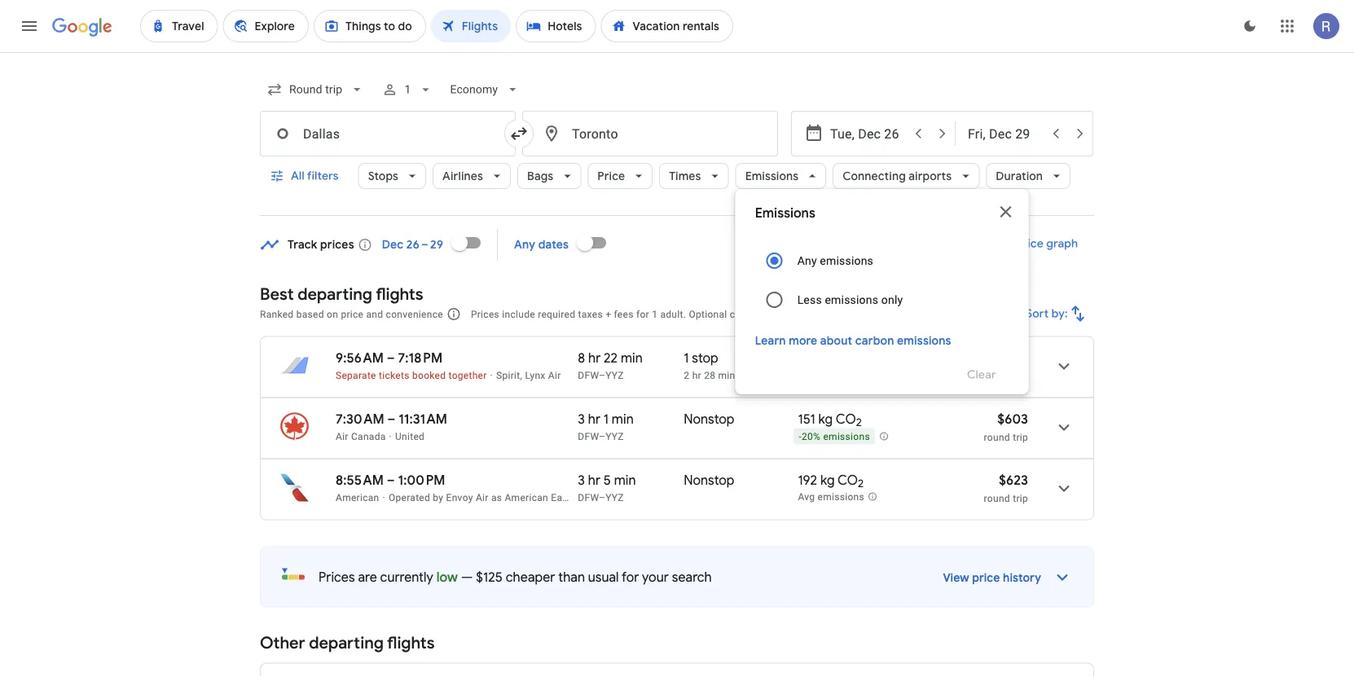 Task type: locate. For each thing, give the bounding box(es) containing it.
prices left are
[[319, 569, 355, 586]]

-
[[799, 431, 802, 443]]

nonstop flight. element
[[684, 411, 735, 430], [684, 472, 735, 491]]

2 3 from the top
[[578, 472, 585, 489]]

round down $603
[[984, 432, 1011, 443]]

0 vertical spatial for
[[637, 309, 650, 320]]

0 vertical spatial co
[[842, 350, 862, 366]]

united
[[395, 431, 425, 442]]

2 vertical spatial trip
[[1013, 493, 1029, 504]]

0 vertical spatial 3
[[578, 411, 585, 428]]

emissions for avg emissions
[[818, 492, 865, 503]]

– up the united
[[388, 411, 396, 428]]

optional
[[689, 309, 728, 320]]

min inside 8 hr 22 min dfw – yyz
[[621, 350, 643, 366]]

3 dfw from the top
[[578, 492, 599, 503]]

trip inside $603 round trip
[[1013, 432, 1029, 443]]

1:00 pm
[[398, 472, 446, 489]]

3 hr 1 min dfw – yyz
[[578, 411, 634, 442]]

envoy
[[446, 492, 473, 503]]

more
[[789, 333, 818, 348]]

emissions up less emissions only in the right of the page
[[820, 254, 874, 267]]

history
[[1004, 571, 1042, 586]]

1 vertical spatial price
[[1016, 236, 1044, 251]]

0 horizontal spatial and
[[366, 309, 383, 320]]

nonstop flight. element for 3 hr 5 min
[[684, 472, 735, 491]]

round down $407 text box at right bottom
[[984, 371, 1011, 382]]

0 horizontal spatial air
[[336, 431, 349, 442]]

dfw down 8
[[578, 370, 599, 381]]

1 nonstop from the top
[[684, 411, 735, 428]]

any up less
[[798, 254, 817, 267]]

1 round from the top
[[984, 371, 1011, 382]]

Departure text field
[[831, 112, 906, 156]]

0 vertical spatial nonstop
[[684, 411, 735, 428]]

min inside "3 hr 1 min dfw – yyz"
[[612, 411, 634, 428]]

yyz inside 8 hr 22 min dfw – yyz
[[606, 370, 624, 381]]

any left dates
[[514, 238, 536, 252]]

kg co button
[[794, 350, 880, 384]]

round down $623 text box
[[984, 493, 1011, 504]]

0 vertical spatial trip
[[1013, 371, 1029, 382]]

american down 8:55 am
[[336, 492, 379, 503]]

Departure time: 7:30 AM. text field
[[336, 411, 384, 428]]

3 for 3 hr 1 min
[[578, 411, 585, 428]]

1
[[405, 83, 411, 96], [652, 309, 658, 320], [684, 350, 689, 366], [604, 411, 609, 428]]

fees right the +
[[614, 309, 634, 320]]

co
[[842, 350, 862, 366], [836, 411, 857, 428], [838, 472, 858, 489]]

kg
[[824, 350, 839, 366], [819, 411, 833, 428], [821, 472, 835, 489]]

min down 8 hr 22 min dfw – yyz
[[612, 411, 634, 428]]

0 vertical spatial yyz
[[606, 370, 624, 381]]

nonstop flight. element for 3 hr 1 min
[[684, 411, 735, 430]]

spirit, lynx air
[[497, 370, 561, 381]]

0 vertical spatial air
[[548, 370, 561, 381]]

2 vertical spatial dfw
[[578, 492, 599, 503]]

price inside popup button
[[598, 169, 625, 183]]

american
[[336, 492, 379, 503], [505, 492, 549, 503]]

1 vertical spatial nonstop
[[684, 472, 735, 489]]

co inside 192 kg co 2
[[838, 472, 858, 489]]

1 vertical spatial emissions
[[755, 205, 816, 222]]

2 for 192
[[858, 477, 864, 491]]

leaves dallas/fort worth international airport at 7:30 am on tuesday, december 26 and arrives at toronto pearson international airport at 11:31 am on tuesday, december 26. element
[[336, 411, 448, 428]]

hr inside 1 stop 2 hr 28 min
[[693, 370, 702, 381]]

1 vertical spatial price
[[973, 571, 1001, 586]]

dfw inside 3 hr 5 min dfw – yyz
[[578, 492, 599, 503]]

hr left 5
[[588, 472, 601, 489]]

yyz down total duration 3 hr 1 min. element
[[606, 431, 624, 442]]

3 inside 3 hr 5 min dfw – yyz
[[578, 472, 585, 489]]

dfw right eagle
[[578, 492, 599, 503]]

0 horizontal spatial any
[[514, 238, 536, 252]]

Departure time: 8:55 AM. text field
[[336, 472, 384, 489]]

emissions
[[746, 169, 799, 183], [755, 205, 816, 222]]

emissions down passenger
[[898, 333, 952, 348]]

0 vertical spatial round
[[984, 371, 1011, 382]]

nonstop for 3 hr 5 min
[[684, 472, 735, 489]]

3 trip from the top
[[1013, 493, 1029, 504]]

airlines
[[443, 169, 483, 183]]

air right lynx
[[548, 370, 561, 381]]

1 horizontal spatial american
[[505, 492, 549, 503]]

flights down currently
[[387, 633, 435, 654]]

kg right "151"
[[819, 411, 833, 428]]

0 vertical spatial nonstop flight. element
[[684, 411, 735, 430]]

kg up avg emissions
[[821, 472, 835, 489]]

co up avg emissions
[[838, 472, 858, 489]]

8 hr 22 min dfw – yyz
[[578, 350, 643, 381]]

Departure time: 9:56 AM. text field
[[336, 350, 384, 366]]

bag
[[789, 309, 806, 320]]

0 horizontal spatial prices
[[319, 569, 355, 586]]

0 vertical spatial any
[[514, 238, 536, 252]]

2 trip from the top
[[1013, 432, 1029, 443]]

min right 5
[[614, 472, 636, 489]]

co inside 151 kg co 2
[[836, 411, 857, 428]]

departing up on
[[298, 284, 372, 304]]

1 horizontal spatial fees
[[809, 309, 828, 320]]

3 inside "3 hr 1 min dfw – yyz"
[[578, 411, 585, 428]]

1 vertical spatial yyz
[[606, 431, 624, 442]]

kg down about
[[824, 350, 839, 366]]

hr right 8
[[589, 350, 601, 366]]

canada
[[351, 431, 386, 442]]

trip for $407
[[1013, 371, 1029, 382]]

trip inside $623 round trip
[[1013, 493, 1029, 504]]

prices include required taxes + fees for 1 adult. optional charges and bag fees may apply. passenger assistance
[[471, 309, 983, 320]]

flight details. leaves dallas/fort worth international airport at 8:55 am on tuesday, december 26 and arrives at toronto pearson international airport at 1:00 pm on tuesday, december 26. image
[[1045, 469, 1084, 508]]

dfw for 8 hr 22 min
[[578, 370, 599, 381]]

2 yyz from the top
[[606, 431, 624, 442]]

2 horizontal spatial air
[[548, 370, 561, 381]]

view price history
[[944, 571, 1042, 586]]

less
[[798, 293, 822, 307]]

2 vertical spatial co
[[838, 472, 858, 489]]

min inside 3 hr 5 min dfw – yyz
[[614, 472, 636, 489]]

stops
[[368, 169, 399, 183]]

usual
[[588, 569, 619, 586]]

min right 22 at the bottom of page
[[621, 350, 643, 366]]

0 vertical spatial flights
[[376, 284, 424, 304]]

3
[[578, 411, 585, 428], [578, 472, 585, 489]]

prices right learn more about ranking image
[[471, 309, 500, 320]]

8:55 am – 1:00 pm
[[336, 472, 446, 489]]

– down 22 at the bottom of page
[[599, 370, 606, 381]]

3 yyz from the top
[[606, 492, 624, 503]]

Return text field
[[968, 112, 1043, 156]]

price
[[341, 309, 364, 320], [973, 571, 1001, 586]]

flights
[[376, 284, 424, 304], [387, 633, 435, 654]]

1 vertical spatial departing
[[309, 633, 384, 654]]

2 nonstop flight. element from the top
[[684, 472, 735, 491]]

1 horizontal spatial and
[[769, 309, 786, 320]]

cheaper
[[506, 569, 555, 586]]

nonstop
[[684, 411, 735, 428], [684, 472, 735, 489]]

1 vertical spatial 2
[[857, 416, 862, 430]]

1 inside "3 hr 1 min dfw – yyz"
[[604, 411, 609, 428]]

hr
[[589, 350, 601, 366], [693, 370, 702, 381], [588, 411, 601, 428], [588, 472, 601, 489]]

0 horizontal spatial american
[[336, 492, 379, 503]]

0 horizontal spatial price
[[598, 169, 625, 183]]

0 vertical spatial kg
[[824, 350, 839, 366]]

1 horizontal spatial prices
[[471, 309, 500, 320]]

3 left 5
[[578, 472, 585, 489]]

1 nonstop flight. element from the top
[[684, 411, 735, 430]]

price
[[598, 169, 625, 183], [1016, 236, 1044, 251]]

2 vertical spatial kg
[[821, 472, 835, 489]]

1 vertical spatial kg
[[819, 411, 833, 428]]

for left the adult.
[[637, 309, 650, 320]]

adult.
[[661, 309, 687, 320]]

– inside "3 hr 1 min dfw – yyz"
[[599, 431, 606, 442]]

0 vertical spatial prices
[[471, 309, 500, 320]]

any for any dates
[[514, 238, 536, 252]]

None text field
[[523, 111, 779, 157]]

None field
[[260, 75, 372, 104], [444, 75, 527, 104], [260, 75, 372, 104], [444, 75, 527, 104]]

trip down $603
[[1013, 432, 1029, 443]]

– inside 8 hr 22 min dfw – yyz
[[599, 370, 606, 381]]

any inside find the best price region
[[514, 238, 536, 252]]

0 vertical spatial 2
[[684, 370, 690, 381]]

1 horizontal spatial any
[[798, 254, 817, 267]]

for
[[637, 309, 650, 320], [622, 569, 639, 586]]

co up -20% emissions
[[836, 411, 857, 428]]

hr for 3 hr 5 min
[[588, 472, 601, 489]]

2 inside 151 kg co 2
[[857, 416, 862, 430]]

3 for 3 hr 5 min
[[578, 472, 585, 489]]

2 inside 192 kg co 2
[[858, 477, 864, 491]]

swap origin and destination. image
[[510, 124, 529, 143]]

$623
[[1000, 472, 1029, 489]]

1 horizontal spatial price
[[1016, 236, 1044, 251]]

3 down 8 hr 22 min dfw – yyz
[[578, 411, 585, 428]]

yyz inside "3 hr 1 min dfw – yyz"
[[606, 431, 624, 442]]

main content
[[260, 223, 1095, 677]]

1 fees from the left
[[614, 309, 634, 320]]

price graph button
[[974, 229, 1092, 258]]

dec 26 – 29
[[382, 238, 444, 252]]

track
[[288, 238, 318, 252]]

2 vertical spatial yyz
[[606, 492, 624, 503]]

emissions down emissions popup button
[[755, 205, 816, 222]]

air down departure time: 7:30 am. text field
[[336, 431, 349, 442]]

fees
[[614, 309, 634, 320], [809, 309, 828, 320]]

2 nonstop from the top
[[684, 472, 735, 489]]

emissions down 192 kg co 2
[[818, 492, 865, 503]]

– up tickets
[[387, 350, 395, 366]]

dfw inside "3 hr 1 min dfw – yyz"
[[578, 431, 599, 442]]

None text field
[[260, 111, 516, 157]]

view price history image
[[1043, 558, 1083, 597]]

1 vertical spatial dfw
[[578, 431, 599, 442]]

1 stop flight. element
[[684, 350, 719, 369]]

0 vertical spatial emissions
[[746, 169, 799, 183]]

round inside $623 round trip
[[984, 493, 1011, 504]]

1 vertical spatial any
[[798, 254, 817, 267]]

any inside emissions option group
[[798, 254, 817, 267]]

and left bag
[[769, 309, 786, 320]]

 image
[[490, 370, 493, 381]]

yyz inside 3 hr 5 min dfw – yyz
[[606, 492, 624, 503]]

2 inside 1 stop 2 hr 28 min
[[684, 370, 690, 381]]

all filters
[[291, 169, 339, 183]]

dec
[[382, 238, 404, 252]]

air left as
[[476, 492, 489, 503]]

departing right other on the bottom of the page
[[309, 633, 384, 654]]

emissions up "may"
[[825, 293, 879, 307]]

trip inside $407 round trip
[[1013, 371, 1029, 382]]

0 vertical spatial departing
[[298, 284, 372, 304]]

fees down less
[[809, 309, 828, 320]]

learn more about carbon emissions link
[[755, 333, 952, 348]]

price right on
[[341, 309, 364, 320]]

1 vertical spatial co
[[836, 411, 857, 428]]

hr inside "3 hr 1 min dfw – yyz"
[[588, 411, 601, 428]]

price left graph
[[1016, 236, 1044, 251]]

price for price graph
[[1016, 236, 1044, 251]]

and down 'best departing flights'
[[366, 309, 383, 320]]

by:
[[1052, 307, 1069, 321]]

1 vertical spatial nonstop flight. element
[[684, 472, 735, 491]]

are
[[358, 569, 377, 586]]

than
[[559, 569, 585, 586]]

1 trip from the top
[[1013, 371, 1029, 382]]

kg inside 192 kg co 2
[[821, 472, 835, 489]]

0 horizontal spatial fees
[[614, 309, 634, 320]]

2
[[684, 370, 690, 381], [857, 416, 862, 430], [858, 477, 864, 491]]

1 vertical spatial for
[[622, 569, 639, 586]]

round inside $603 round trip
[[984, 432, 1011, 443]]

151 kg co 2
[[798, 411, 862, 430]]

2 vertical spatial 2
[[858, 477, 864, 491]]

20%
[[802, 431, 821, 443]]

separate
[[336, 370, 376, 381]]

times button
[[660, 157, 729, 196]]

price inside button
[[1016, 236, 1044, 251]]

2 up -20% emissions
[[857, 416, 862, 430]]

2 round from the top
[[984, 432, 1011, 443]]

separate tickets booked together
[[336, 370, 487, 381]]

dfw down total duration 3 hr 1 min. element
[[578, 431, 599, 442]]

2 down the 1 stop flight. element
[[684, 370, 690, 381]]

9:56 am
[[336, 350, 384, 366]]

3 round from the top
[[984, 493, 1011, 504]]

prices
[[471, 309, 500, 320], [319, 569, 355, 586]]

0 vertical spatial price
[[598, 169, 625, 183]]

–
[[387, 350, 395, 366], [599, 370, 606, 381], [388, 411, 396, 428], [599, 431, 606, 442], [387, 472, 395, 489], [599, 492, 606, 503]]

your
[[642, 569, 669, 586]]

prices for prices are currently low — $125 cheaper than usual for your search
[[319, 569, 355, 586]]

min for 3 hr 5 min
[[614, 472, 636, 489]]

round inside $407 round trip
[[984, 371, 1011, 382]]

– down total duration 3 hr 1 min. element
[[599, 431, 606, 442]]

1 vertical spatial flights
[[387, 633, 435, 654]]

loading results progress bar
[[0, 52, 1355, 55]]

None search field
[[260, 70, 1095, 395]]

hr inside 8 hr 22 min dfw – yyz
[[589, 350, 601, 366]]

0 vertical spatial price
[[341, 309, 364, 320]]

together
[[449, 370, 487, 381]]

– down 5
[[599, 492, 606, 503]]

emissions right times popup button in the top of the page
[[746, 169, 799, 183]]

hr down 8 hr 22 min dfw – yyz
[[588, 411, 601, 428]]

yyz for 1
[[606, 431, 624, 442]]

1 vertical spatial prices
[[319, 569, 355, 586]]

2 dfw from the top
[[578, 431, 599, 442]]

1 and from the left
[[366, 309, 383, 320]]

price right bags popup button
[[598, 169, 625, 183]]

hr left 28
[[693, 370, 702, 381]]

min right 28
[[719, 370, 736, 381]]

as
[[491, 492, 502, 503]]

flights up convenience
[[376, 284, 424, 304]]

2 vertical spatial round
[[984, 493, 1011, 504]]

1 vertical spatial trip
[[1013, 432, 1029, 443]]

price button
[[588, 157, 653, 196]]

151
[[798, 411, 816, 428]]

yyz down 5
[[606, 492, 624, 503]]

trip down $623 text box
[[1013, 493, 1029, 504]]

co down "learn more about carbon emissions"
[[842, 350, 862, 366]]

kg inside 151 kg co 2
[[819, 411, 833, 428]]

on
[[327, 309, 338, 320]]

price right view at the right bottom
[[973, 571, 1001, 586]]

1 3 from the top
[[578, 411, 585, 428]]

– up operated
[[387, 472, 395, 489]]

Arrival time: 7:18 PM. text field
[[398, 350, 443, 366]]

0 vertical spatial dfw
[[578, 370, 599, 381]]

airports
[[909, 169, 952, 183]]

1 dfw from the top
[[578, 370, 599, 381]]

hr for 3 hr 1 min
[[588, 411, 601, 428]]

co for 151
[[836, 411, 857, 428]]

trip down $407 text box at right bottom
[[1013, 371, 1029, 382]]

about
[[821, 333, 853, 348]]

american right as
[[505, 492, 549, 503]]

1 vertical spatial air
[[336, 431, 349, 442]]

2 american from the left
[[505, 492, 549, 503]]

price for price
[[598, 169, 625, 183]]

2 up avg emissions
[[858, 477, 864, 491]]

emissions inside popup button
[[746, 169, 799, 183]]

hr inside 3 hr 5 min dfw – yyz
[[588, 472, 601, 489]]

and
[[366, 309, 383, 320], [769, 309, 786, 320]]

1 vertical spatial 3
[[578, 472, 585, 489]]

1 vertical spatial round
[[984, 432, 1011, 443]]

stops button
[[358, 157, 426, 196]]

yyz down 22 at the bottom of page
[[606, 370, 624, 381]]

1 horizontal spatial air
[[476, 492, 489, 503]]

min for 8 hr 22 min
[[621, 350, 643, 366]]

1 yyz from the top
[[606, 370, 624, 381]]

kg for 151
[[819, 411, 833, 428]]

for left the your
[[622, 569, 639, 586]]

dfw inside 8 hr 22 min dfw – yyz
[[578, 370, 599, 381]]

1 stop 2 hr 28 min
[[684, 350, 736, 381]]

departing
[[298, 284, 372, 304], [309, 633, 384, 654]]

623 US dollars text field
[[1000, 472, 1029, 489]]



Task type: describe. For each thing, give the bounding box(es) containing it.
total duration 3 hr 1 min. element
[[578, 411, 684, 430]]

kg for 192
[[821, 472, 835, 489]]

any dates
[[514, 238, 569, 252]]

dfw for 3 hr 5 min
[[578, 492, 599, 503]]

tickets
[[379, 370, 410, 381]]

1 inside 1 stop 2 hr 28 min
[[684, 350, 689, 366]]

5
[[604, 472, 611, 489]]

learn more about ranking image
[[447, 307, 461, 322]]

3 hr 5 min dfw – yyz
[[578, 472, 636, 503]]

$125
[[476, 569, 503, 586]]

yyz for 22
[[606, 370, 624, 381]]

duration
[[996, 169, 1044, 183]]

flights for other departing flights
[[387, 633, 435, 654]]

separate tickets booked together. this trip includes tickets from multiple airlines. missed connections may be protected by kiwi.com.. element
[[336, 370, 487, 381]]

$407 round trip
[[984, 350, 1029, 382]]

dates
[[539, 238, 569, 252]]

avg emissions
[[798, 492, 865, 503]]

Arrival time: 11:31 AM. text field
[[399, 411, 448, 428]]

—
[[461, 569, 473, 586]]

lynx
[[525, 370, 546, 381]]

charges
[[730, 309, 767, 320]]

convenience
[[386, 309, 443, 320]]

best
[[260, 284, 294, 304]]

$603
[[998, 411, 1029, 428]]

$603 round trip
[[984, 411, 1029, 443]]

9:56 am – 7:18 pm
[[336, 350, 443, 366]]

min for 3 hr 1 min
[[612, 411, 634, 428]]

close dialog image
[[997, 202, 1016, 222]]

flights for best departing flights
[[376, 284, 424, 304]]

prices are currently low — $125 cheaper than usual for your search
[[319, 569, 712, 586]]

407 US dollars text field
[[998, 350, 1029, 366]]

192
[[798, 472, 818, 489]]

times
[[669, 169, 702, 183]]

connecting
[[843, 169, 906, 183]]

1 horizontal spatial price
[[973, 571, 1001, 586]]

spirit,
[[497, 370, 523, 381]]

price graph
[[1016, 236, 1079, 251]]

bags
[[528, 169, 554, 183]]

view
[[944, 571, 970, 586]]

trip for $623
[[1013, 493, 1029, 504]]

learn more about carbon emissions
[[755, 333, 952, 348]]

connecting airports button
[[833, 157, 980, 196]]

trip for $603
[[1013, 432, 1029, 443]]

operated
[[389, 492, 431, 503]]

all
[[291, 169, 305, 183]]

search
[[672, 569, 712, 586]]

emissions for any emissions
[[820, 254, 874, 267]]

apply.
[[853, 309, 880, 320]]

change appearance image
[[1231, 7, 1270, 46]]

learn
[[755, 333, 786, 348]]

main menu image
[[20, 16, 39, 36]]

graph
[[1047, 236, 1079, 251]]

kg inside popup button
[[824, 350, 839, 366]]

leaves dallas/fort worth international airport at 8:55 am on tuesday, december 26 and arrives at toronto pearson international airport at 1:00 pm on tuesday, december 26. element
[[336, 472, 446, 489]]

airlines button
[[433, 157, 511, 196]]

may
[[831, 309, 850, 320]]

track prices
[[288, 238, 354, 252]]

nonstop for 3 hr 1 min
[[684, 411, 735, 428]]

7:30 am
[[336, 411, 384, 428]]

2 and from the left
[[769, 309, 786, 320]]

26 – 29
[[407, 238, 444, 252]]

192 kg co 2
[[798, 472, 864, 491]]

2 vertical spatial air
[[476, 492, 489, 503]]

total duration 3 hr 5 min. element
[[578, 472, 684, 491]]

emissions down 151 kg co 2 on the bottom right of page
[[824, 431, 871, 443]]

other departing flights
[[260, 633, 435, 654]]

operated by envoy air as american eagle
[[389, 492, 576, 503]]

sort by:
[[1027, 307, 1069, 321]]

7:18 pm
[[398, 350, 443, 366]]

8:55 am
[[336, 472, 384, 489]]

any emissions
[[798, 254, 874, 267]]

less emissions only
[[798, 293, 904, 307]]

co for 192
[[838, 472, 858, 489]]

departing for other
[[309, 633, 384, 654]]

22
[[604, 350, 618, 366]]

duration button
[[987, 157, 1071, 196]]

Arrival time: 1:00 PM. text field
[[398, 472, 446, 489]]

include
[[502, 309, 536, 320]]

– inside 3 hr 5 min dfw – yyz
[[599, 492, 606, 503]]

any for any emissions
[[798, 254, 817, 267]]

co inside popup button
[[842, 350, 862, 366]]

leaves dallas/fort worth international airport at 9:56 am on tuesday, december 26 and arrives at toronto pearson international airport at 7:18 pm on tuesday, december 26. element
[[336, 350, 443, 366]]

1 button
[[375, 70, 441, 109]]

dfw for 3 hr 1 min
[[578, 431, 599, 442]]

11:31 am
[[399, 411, 448, 428]]

main content containing best departing flights
[[260, 223, 1095, 677]]

air canada
[[336, 431, 386, 442]]

ranked
[[260, 309, 294, 320]]

flight details. leaves dallas/fort worth international airport at 9:56 am on tuesday, december 26 and arrives at toronto pearson international airport at 7:18 pm on tuesday, december 26. image
[[1045, 347, 1084, 386]]

yyz for 5
[[606, 492, 624, 503]]

find the best price region
[[260, 223, 1095, 271]]

+
[[606, 309, 612, 320]]

2 fees from the left
[[809, 309, 828, 320]]

kg co
[[821, 350, 862, 366]]

other
[[260, 633, 305, 654]]

based
[[296, 309, 324, 320]]

currently
[[380, 569, 434, 586]]

layover (1 of 1) is a 2 hr 28 min layover at orlando international airport in orlando. element
[[684, 369, 790, 382]]

emissions option group
[[755, 241, 1010, 320]]

-20% emissions
[[799, 431, 871, 443]]

1 inside popup button
[[405, 83, 411, 96]]

emissions for less emissions only
[[825, 293, 879, 307]]

carbon
[[856, 333, 895, 348]]

taxes
[[578, 309, 603, 320]]

eagle
[[551, 492, 576, 503]]

assistance
[[933, 309, 983, 320]]

flight details. leaves dallas/fort worth international airport at 7:30 am on tuesday, december 26 and arrives at toronto pearson international airport at 11:31 am on tuesday, december 26. image
[[1045, 408, 1084, 447]]

low
[[437, 569, 458, 586]]

by
[[433, 492, 444, 503]]

learn more about tracked prices image
[[358, 238, 372, 252]]

ranked based on price and convenience
[[260, 309, 443, 320]]

7:30 am – 11:31 am
[[336, 411, 448, 428]]

2 for 151
[[857, 416, 862, 430]]

filters
[[307, 169, 339, 183]]

prices for prices include required taxes + fees for 1 adult. optional charges and bag fees may apply. passenger assistance
[[471, 309, 500, 320]]

1 american from the left
[[336, 492, 379, 503]]

total duration 8 hr 22 min. element
[[578, 350, 684, 369]]

departing for best
[[298, 284, 372, 304]]

min inside 1 stop 2 hr 28 min
[[719, 370, 736, 381]]

round for $407
[[984, 371, 1011, 382]]

none search field containing emissions
[[260, 70, 1095, 395]]

only
[[882, 293, 904, 307]]

connecting airports
[[843, 169, 952, 183]]

bags button
[[518, 157, 582, 196]]

hr for 8 hr 22 min
[[589, 350, 601, 366]]

603 US dollars text field
[[998, 411, 1029, 428]]

$407
[[998, 350, 1029, 366]]

round for $603
[[984, 432, 1011, 443]]

0 horizontal spatial price
[[341, 309, 364, 320]]

passenger
[[882, 309, 931, 320]]

round for $623
[[984, 493, 1011, 504]]



Task type: vqa. For each thing, say whether or not it's contained in the screenshot.
1206
no



